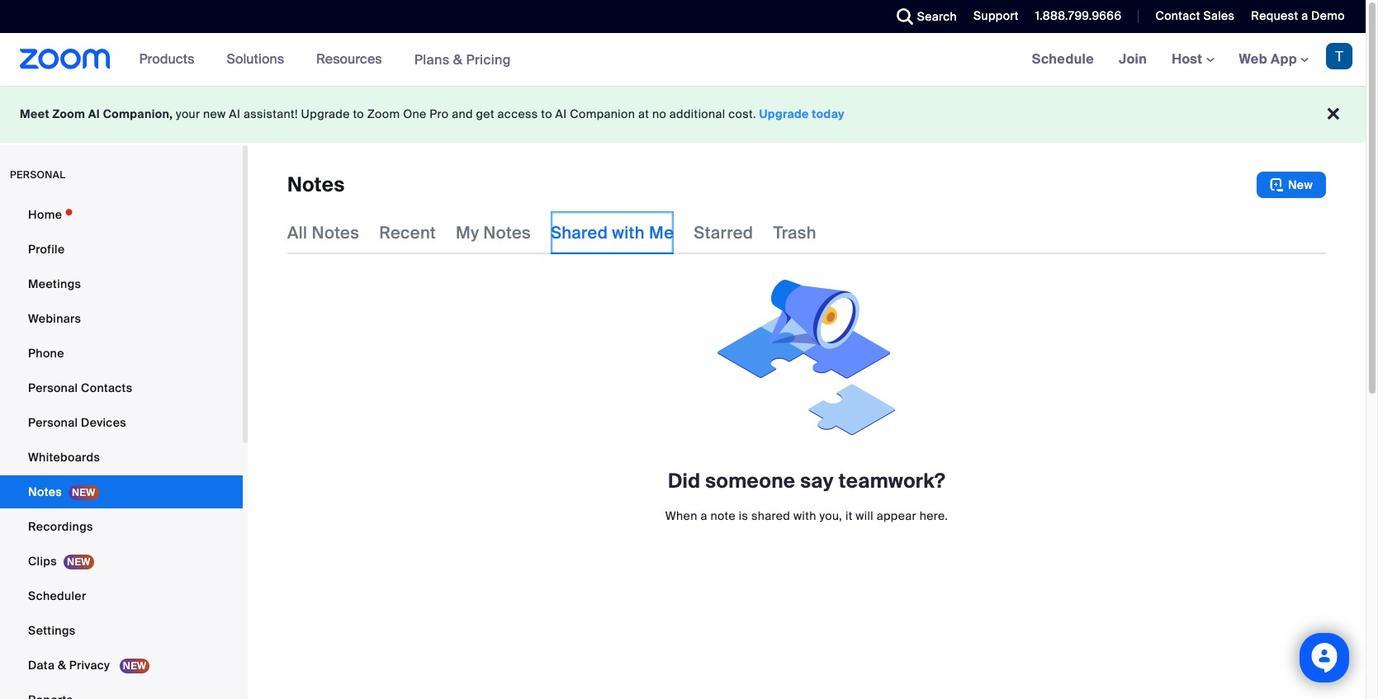 Task type: describe. For each thing, give the bounding box(es) containing it.
& for pricing
[[453, 51, 463, 68]]

profile picture image
[[1326, 43, 1353, 69]]

shared with me
[[551, 222, 674, 244]]

my
[[456, 222, 479, 244]]

2 upgrade from the left
[[760, 107, 809, 121]]

data
[[28, 658, 55, 673]]

home
[[28, 207, 62, 222]]

notes right all
[[312, 222, 359, 244]]

my notes
[[456, 222, 531, 244]]

new button
[[1257, 172, 1326, 198]]

tabs of all notes page tab list
[[287, 211, 817, 254]]

solutions
[[227, 50, 284, 68]]

personal for personal contacts
[[28, 381, 78, 396]]

notes up all notes
[[287, 172, 345, 197]]

you,
[[820, 509, 843, 524]]

say
[[801, 468, 834, 494]]

profile link
[[0, 233, 243, 266]]

2 ai from the left
[[229, 107, 241, 121]]

app
[[1271, 50, 1298, 68]]

your
[[176, 107, 200, 121]]

is
[[739, 509, 748, 524]]

today
[[812, 107, 845, 121]]

meet zoom ai companion, footer
[[0, 86, 1366, 143]]

clips link
[[0, 545, 243, 578]]

request
[[1252, 8, 1299, 23]]

host button
[[1172, 50, 1215, 68]]

shared
[[752, 509, 791, 524]]

companion
[[570, 107, 635, 121]]

shared
[[551, 222, 608, 244]]

data & privacy
[[28, 658, 113, 673]]

profile
[[28, 242, 65, 257]]

did someone say teamwork?
[[668, 468, 946, 494]]

1 vertical spatial with
[[794, 509, 817, 524]]

no
[[652, 107, 667, 121]]

privacy
[[69, 658, 110, 673]]

personal contacts link
[[0, 372, 243, 405]]

whiteboards
[[28, 450, 100, 465]]

get
[[476, 107, 495, 121]]

appear
[[877, 509, 917, 524]]

phone link
[[0, 337, 243, 370]]

resources
[[316, 50, 382, 68]]

access
[[498, 107, 538, 121]]

2 zoom from the left
[[367, 107, 400, 121]]

upgrade today link
[[760, 107, 845, 121]]

webinars link
[[0, 302, 243, 335]]

recent
[[379, 222, 436, 244]]

pro
[[430, 107, 449, 121]]

at
[[638, 107, 649, 121]]

meet zoom ai companion, your new ai assistant! upgrade to zoom one pro and get access to ai companion at no additional cost. upgrade today
[[20, 107, 845, 121]]

web app button
[[1239, 50, 1309, 68]]

new
[[203, 107, 226, 121]]

solutions button
[[227, 33, 292, 86]]

all
[[287, 222, 308, 244]]

personal devices
[[28, 415, 126, 430]]

a for when
[[701, 509, 708, 524]]

did
[[668, 468, 701, 494]]

phone
[[28, 346, 64, 361]]

zoom logo image
[[20, 49, 110, 69]]

and
[[452, 107, 473, 121]]

search button
[[884, 0, 961, 33]]

settings
[[28, 624, 76, 638]]

when
[[666, 509, 698, 524]]

will
[[856, 509, 874, 524]]

all notes
[[287, 222, 359, 244]]

meetings link
[[0, 268, 243, 301]]

join link
[[1107, 33, 1160, 86]]

schedule
[[1032, 50, 1094, 68]]

one
[[403, 107, 427, 121]]



Task type: locate. For each thing, give the bounding box(es) containing it.
1 horizontal spatial ai
[[229, 107, 241, 121]]

a left note
[[701, 509, 708, 524]]

1 vertical spatial &
[[58, 658, 66, 673]]

upgrade right cost. on the top right of page
[[760, 107, 809, 121]]

request a demo
[[1252, 8, 1345, 23]]

personal
[[28, 381, 78, 396], [28, 415, 78, 430]]

zoom left one
[[367, 107, 400, 121]]

0 vertical spatial with
[[612, 222, 645, 244]]

notes right the my
[[483, 222, 531, 244]]

me
[[649, 222, 674, 244]]

0 vertical spatial personal
[[28, 381, 78, 396]]

upgrade down product information navigation
[[301, 107, 350, 121]]

sales
[[1204, 8, 1235, 23]]

teamwork?
[[839, 468, 946, 494]]

demo
[[1312, 8, 1345, 23]]

personal down phone on the left of the page
[[28, 381, 78, 396]]

pricing
[[466, 51, 511, 68]]

meetings navigation
[[1020, 33, 1366, 87]]

1 ai from the left
[[88, 107, 100, 121]]

1 horizontal spatial upgrade
[[760, 107, 809, 121]]

1 horizontal spatial zoom
[[367, 107, 400, 121]]

0 horizontal spatial to
[[353, 107, 364, 121]]

with inside tabs of all notes page tab list
[[612, 222, 645, 244]]

& right plans
[[453, 51, 463, 68]]

1 zoom from the left
[[52, 107, 85, 121]]

0 vertical spatial &
[[453, 51, 463, 68]]

product information navigation
[[127, 33, 524, 87]]

1 upgrade from the left
[[301, 107, 350, 121]]

2 personal from the top
[[28, 415, 78, 430]]

ai right new
[[229, 107, 241, 121]]

to right access
[[541, 107, 552, 121]]

a
[[1302, 8, 1309, 23], [701, 509, 708, 524]]

to down resources dropdown button
[[353, 107, 364, 121]]

1 personal from the top
[[28, 381, 78, 396]]

personal devices link
[[0, 406, 243, 439]]

clips
[[28, 554, 57, 569]]

trash
[[773, 222, 817, 244]]

assistant!
[[244, 107, 298, 121]]

0 horizontal spatial ai
[[88, 107, 100, 121]]

additional
[[670, 107, 726, 121]]

1 vertical spatial a
[[701, 509, 708, 524]]

companion,
[[103, 107, 173, 121]]

& inside product information navigation
[[453, 51, 463, 68]]

note
[[711, 509, 736, 524]]

scheduler link
[[0, 580, 243, 613]]

1.888.799.9666 button
[[1023, 0, 1126, 33], [1036, 8, 1122, 23]]

settings link
[[0, 615, 243, 648]]

banner containing products
[[0, 33, 1366, 87]]

join
[[1119, 50, 1147, 68]]

banner
[[0, 33, 1366, 87]]

data & privacy link
[[0, 649, 243, 682]]

schedule link
[[1020, 33, 1107, 86]]

3 ai from the left
[[556, 107, 567, 121]]

scheduler
[[28, 589, 86, 604]]

personal up whiteboards
[[28, 415, 78, 430]]

support link
[[961, 0, 1023, 33], [974, 8, 1019, 23]]

1 horizontal spatial &
[[453, 51, 463, 68]]

with left you,
[[794, 509, 817, 524]]

contacts
[[81, 381, 133, 396]]

someone
[[706, 468, 796, 494]]

personal
[[10, 168, 66, 182]]

1 horizontal spatial a
[[1302, 8, 1309, 23]]

devices
[[81, 415, 126, 430]]

meet
[[20, 107, 49, 121]]

here.
[[920, 509, 948, 524]]

upgrade
[[301, 107, 350, 121], [760, 107, 809, 121]]

zoom right meet
[[52, 107, 85, 121]]

1 vertical spatial personal
[[28, 415, 78, 430]]

home link
[[0, 198, 243, 231]]

personal for personal devices
[[28, 415, 78, 430]]

plans & pricing
[[414, 51, 511, 68]]

plans
[[414, 51, 450, 68]]

products
[[139, 50, 194, 68]]

ai left companion
[[556, 107, 567, 121]]

2 to from the left
[[541, 107, 552, 121]]

recordings
[[28, 520, 93, 534]]

recordings link
[[0, 510, 243, 543]]

&
[[453, 51, 463, 68], [58, 658, 66, 673]]

ai left companion,
[[88, 107, 100, 121]]

to
[[353, 107, 364, 121], [541, 107, 552, 121]]

0 horizontal spatial upgrade
[[301, 107, 350, 121]]

whiteboards link
[[0, 441, 243, 474]]

when a note is shared with you, it will appear here.
[[666, 509, 948, 524]]

0 horizontal spatial &
[[58, 658, 66, 673]]

notes inside personal menu menu
[[28, 485, 62, 500]]

& for privacy
[[58, 658, 66, 673]]

ai
[[88, 107, 100, 121], [229, 107, 241, 121], [556, 107, 567, 121]]

notes link
[[0, 476, 243, 509]]

1 horizontal spatial to
[[541, 107, 552, 121]]

a for request
[[1302, 8, 1309, 23]]

contact
[[1156, 8, 1201, 23]]

1.888.799.9666
[[1036, 8, 1122, 23]]

0 horizontal spatial a
[[701, 509, 708, 524]]

& right data
[[58, 658, 66, 673]]

contact sales
[[1156, 8, 1235, 23]]

new
[[1288, 178, 1313, 192]]

request a demo link
[[1239, 0, 1366, 33], [1252, 8, 1345, 23]]

personal contacts
[[28, 381, 133, 396]]

notes up recordings
[[28, 485, 62, 500]]

a left 'demo'
[[1302, 8, 1309, 23]]

webinars
[[28, 311, 81, 326]]

& inside data & privacy link
[[58, 658, 66, 673]]

1 horizontal spatial with
[[794, 509, 817, 524]]

1 to from the left
[[353, 107, 364, 121]]

web
[[1239, 50, 1268, 68]]

resources button
[[316, 33, 390, 86]]

contact sales link
[[1143, 0, 1239, 33], [1156, 8, 1235, 23]]

it
[[846, 509, 853, 524]]

support
[[974, 8, 1019, 23]]

2 horizontal spatial ai
[[556, 107, 567, 121]]

starred
[[694, 222, 754, 244]]

with left me
[[612, 222, 645, 244]]

0 horizontal spatial zoom
[[52, 107, 85, 121]]

zoom
[[52, 107, 85, 121], [367, 107, 400, 121]]

0 horizontal spatial with
[[612, 222, 645, 244]]

0 vertical spatial a
[[1302, 8, 1309, 23]]

host
[[1172, 50, 1206, 68]]

products button
[[139, 33, 202, 86]]

cost.
[[729, 107, 756, 121]]

plans & pricing link
[[414, 51, 511, 68], [414, 51, 511, 68]]

web app
[[1239, 50, 1298, 68]]

with
[[612, 222, 645, 244], [794, 509, 817, 524]]

search
[[917, 9, 957, 24]]

meetings
[[28, 277, 81, 292]]

personal menu menu
[[0, 198, 243, 700]]



Task type: vqa. For each thing, say whether or not it's contained in the screenshot.
'LEFT' image
no



